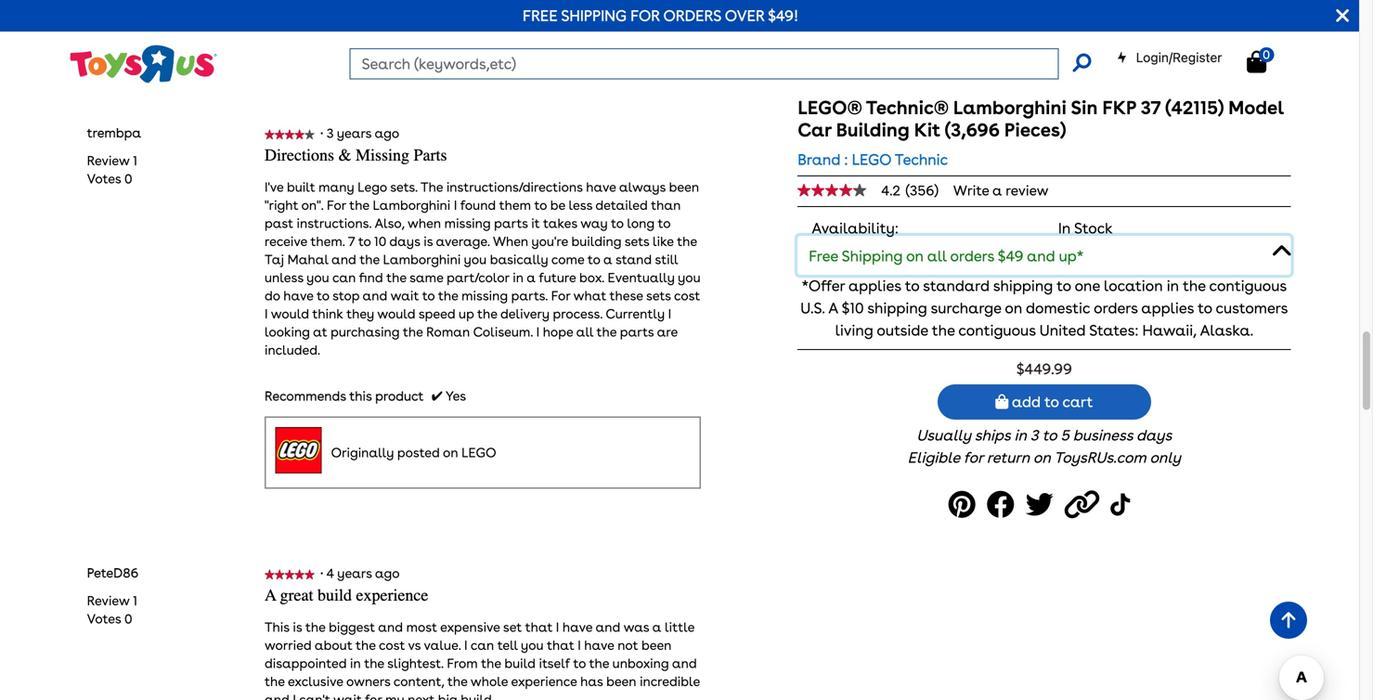 Task type: describe. For each thing, give the bounding box(es) containing it.
currently
[[606, 306, 665, 322]]

1 horizontal spatial contiguous
[[1210, 277, 1288, 295]]

directions & missing parts
[[265, 146, 447, 165]]

at
[[313, 324, 327, 340]]

to right 7
[[358, 233, 371, 249]]

on inside "*offer applies to standard shipping to one location in the contiguous u.s. a $10 shipping surcharge on domestic orders applies to customers living outside the contiguous united states: hawaii, alaska."
[[1005, 299, 1023, 317]]

0 horizontal spatial shipping
[[868, 299, 928, 317]]

unless
[[265, 270, 304, 285]]

0 vertical spatial 0
[[1263, 47, 1271, 62]]

to inside button
[[1045, 393, 1060, 411]]

over
[[725, 7, 765, 25]]

on".
[[302, 197, 324, 213]]

wait inside this is the biggest and most expensive set that i have and was a little worried about the cost vs value. i can tell you that i have not been disappointed in the slightest. from the build itself to the unboxing and the exclusive owners content, the whole experience has been incredible and i can't wait for my next big build.
[[333, 692, 362, 700]]

review for directions & missing parts
[[87, 153, 130, 168]]

and down find
[[363, 288, 388, 304]]

create a pinterest pin for lego® technic® lamborghini sin fkp 37 (42115) model car building kit (3,696 pieces) image
[[949, 484, 982, 526]]

this
[[349, 388, 372, 404]]

disappointed
[[265, 656, 347, 672]]

1 for directions & missing parts
[[133, 153, 137, 168]]

review for a great build experience
[[87, 593, 130, 609]]

write a review button
[[954, 182, 1049, 199]]

the right like
[[677, 233, 697, 249]]

the up find
[[360, 252, 380, 267]]

in inside this is the biggest and most expensive set that i have and was a little worried about the cost vs value. i can tell you that i have not been disappointed in the slightest. from the build itself to the unboxing and the exclusive owners content, the whole experience has been incredible and i can't wait for my next big build.
[[350, 656, 361, 672]]

have up itself
[[563, 620, 593, 636]]

the right up
[[477, 306, 498, 322]]

the down the biggest
[[356, 638, 376, 654]]

also,
[[375, 215, 405, 231]]

takes
[[543, 215, 578, 231]]

the
[[421, 179, 443, 195]]

close button image
[[1337, 6, 1350, 26]]

to up like
[[658, 215, 671, 231]]

experience inside this is the biggest and most expensive set that i have and was a little worried about the cost vs value. i can tell you that i have not been disappointed in the slightest. from the build itself to the unboxing and the exclusive owners content, the whole experience has been incredible and i can't wait for my next big build.
[[511, 674, 577, 690]]

building
[[572, 233, 622, 249]]

toys r us image
[[68, 43, 217, 85]]

and up not on the left bottom of the page
[[596, 620, 621, 636]]

expensive
[[440, 620, 500, 636]]

on inside usually ships in 3 to 5 business days eligible for return on toysrus.com only
[[1034, 449, 1051, 467]]

itself
[[539, 656, 570, 672]]

in inside usually ships in 3 to 5 business days eligible for return on toysrus.com only
[[1015, 427, 1027, 445]]

1 horizontal spatial applies
[[1142, 299, 1195, 317]]

car
[[798, 119, 832, 141]]

lego® technic® lamborghini sin fkp 37 (42115) model car building kit (3,696 pieces) brand : lego technic
[[798, 97, 1284, 169]]

not
[[618, 638, 639, 654]]

to left be in the top of the page
[[535, 197, 547, 213]]

think
[[312, 306, 343, 322]]

1 vertical spatial that
[[547, 638, 575, 654]]

votes for a great build experience
[[87, 611, 121, 627]]

them
[[499, 197, 531, 213]]

speed
[[419, 306, 456, 322]]

i left 'found'
[[454, 197, 457, 213]]

the down currently
[[597, 324, 617, 340]]

1 lego image from the top
[[275, 0, 322, 33]]

:
[[845, 150, 849, 169]]

1 vertical spatial a
[[265, 586, 276, 605]]

4.2 (356)
[[882, 182, 939, 199]]

you down mahal
[[307, 270, 329, 285]]

in inside "*offer applies to standard shipping to one location in the contiguous u.s. a $10 shipping surcharge on domestic orders applies to customers living outside the contiguous united states: hawaii, alaska."
[[1167, 277, 1180, 295]]

recommends this product ✔ yes
[[265, 388, 466, 404]]

the up the big
[[448, 674, 468, 690]]

originally posted on lego
[[331, 445, 497, 461]]

process.
[[553, 306, 603, 322]]

2 vertical spatial been
[[607, 674, 637, 690]]

long
[[627, 215, 655, 231]]

lego inside lego® technic® lamborghini sin fkp 37 (42115) model car building kit (3,696 pieces) brand : lego technic
[[852, 150, 892, 169]]

1 vertical spatial parts
[[620, 324, 654, 340]]

when
[[408, 215, 441, 231]]

be
[[551, 197, 566, 213]]

and down 7
[[332, 252, 357, 267]]

about
[[315, 638, 353, 654]]

availability:
[[812, 219, 899, 237]]

domestic
[[1026, 299, 1091, 317]]

you up the part/color
[[464, 252, 487, 267]]

pieces)
[[1005, 119, 1066, 141]]

can inside i've built many lego sets. the instructions/directions have always been "right on". for the lamborghini i found them to be less detailed than past instructions. also, when missing parts it takes way to long to receive them. 7 to 10 days is average. when you're building sets like the taj mahal and the lamborghini you basically come to a stand still unless you can find the same part/color in a future box. eventually you do have to stop and wait to the missing parts. for what these sets cost i would think they would speed up the delivery process. currently i looking at purchasing the roman coliseum. i hope all the parts are included.
[[333, 270, 356, 285]]

this is the biggest and most expensive set that i have and was a little worried about the cost vs value. i can tell you that i have not been disappointed in the slightest. from the build itself to the unboxing and the exclusive owners content, the whole experience has been incredible and i can't wait for my next big build.
[[265, 620, 700, 700]]

cart
[[1063, 393, 1094, 411]]

$449.99
[[1017, 360, 1073, 378]]

0 vertical spatial missing
[[445, 215, 491, 231]]

do
[[265, 288, 280, 304]]

login/register button
[[1117, 48, 1223, 67]]

have down unless
[[284, 288, 314, 304]]

you're
[[532, 233, 568, 249]]

owners
[[346, 674, 391, 690]]

only
[[1150, 449, 1182, 467]]

1 would from the left
[[271, 306, 309, 322]]

write
[[954, 182, 990, 199]]

yes
[[446, 388, 466, 404]]

*offer
[[802, 277, 846, 295]]

alaska.
[[1201, 321, 1254, 340]]

and inside dropdown button
[[1027, 247, 1056, 265]]

directions
[[265, 146, 334, 165]]

business
[[1074, 427, 1133, 445]]

a down building at the left top
[[604, 252, 613, 267]]

cost inside this is the biggest and most expensive set that i have and was a little worried about the cost vs value. i can tell you that i have not been disappointed in the slightest. from the build itself to the unboxing and the exclusive owners content, the whole experience has been incredible and i can't wait for my next big build.
[[379, 638, 405, 654]]

to inside usually ships in 3 to 5 business days eligible for return on toysrus.com only
[[1043, 427, 1057, 445]]

share lego® technic® lamborghini sin fkp 37 (42115) model car building kit (3,696 pieces) on facebook image
[[987, 484, 1021, 526]]

1 for a great build experience
[[133, 593, 137, 609]]

i up itself
[[556, 620, 560, 636]]

orders inside "*offer applies to standard shipping to one location in the contiguous u.s. a $10 shipping surcharge on domestic orders applies to customers living outside the contiguous united states: hawaii, alaska."
[[1094, 299, 1138, 317]]

i down do
[[265, 306, 268, 322]]

add to cart
[[1009, 393, 1094, 411]]

have left not on the left bottom of the page
[[585, 638, 615, 654]]

has
[[581, 674, 603, 690]]

missing
[[356, 146, 410, 165]]

recommends
[[265, 388, 346, 404]]

shopping bag image
[[996, 394, 1009, 409]]

up*
[[1059, 247, 1084, 265]]

my
[[386, 692, 405, 700]]

1 vertical spatial sets
[[647, 288, 671, 304]]

1 vertical spatial missing
[[462, 288, 508, 304]]

0 horizontal spatial experience
[[356, 586, 429, 605]]

the up the speed
[[438, 288, 458, 304]]

all inside dropdown button
[[928, 247, 947, 265]]

review 1 votes 0 for directions
[[87, 153, 137, 187]]

*offer applies to standard shipping to one location in the contiguous u.s. a $10 shipping surcharge on domestic orders applies to customers living outside the contiguous united states: hawaii, alaska.
[[801, 277, 1289, 340]]

$10
[[842, 299, 864, 317]]

you inside this is the biggest and most expensive set that i have and was a little worried about the cost vs value. i can tell you that i have not been disappointed in the slightest. from the build itself to the unboxing and the exclusive owners content, the whole experience has been incredible and i can't wait for my next big build.
[[521, 638, 544, 654]]

found
[[461, 197, 496, 213]]

and up incredible
[[672, 656, 697, 672]]

orders inside dropdown button
[[951, 247, 995, 265]]

standard
[[923, 277, 990, 295]]

years for missing
[[337, 125, 372, 141]]

shipping
[[561, 7, 627, 25]]

have up less
[[586, 179, 616, 195]]

been inside i've built many lego sets. the instructions/directions have always been "right on". for the lamborghini i found them to be less detailed than past instructions. also, when missing parts it takes way to long to receive them. 7 to 10 days is average. when you're building sets like the taj mahal and the lamborghini you basically come to a stand still unless you can find the same part/color in a future box. eventually you do have to stop and wait to the missing parts. for what these sets cost i would think they would speed up the delivery process. currently i looking at purchasing the roman coliseum. i hope all the parts are included.
[[669, 179, 700, 195]]

to left standard
[[905, 277, 920, 295]]

shopping bag image
[[1248, 51, 1267, 73]]

and left most
[[378, 620, 403, 636]]

is inside this is the biggest and most expensive set that i have and was a little worried about the cost vs value. i can tell you that i have not been disappointed in the slightest. from the build itself to the unboxing and the exclusive owners content, the whole experience has been incredible and i can't wait for my next big build.
[[293, 620, 302, 636]]

0 for a great build experience
[[125, 611, 132, 627]]

i left can't
[[293, 692, 296, 700]]

share a link to lego® technic® lamborghini sin fkp 37 (42115) model car building kit (3,696 pieces) on twitter image
[[1026, 484, 1060, 526]]

unboxing
[[613, 656, 669, 672]]

for
[[631, 7, 660, 25]]

stand
[[616, 252, 652, 267]]

to up box.
[[588, 252, 601, 267]]

days inside i've built many lego sets. the instructions/directions have always been "right on". for the lamborghini i found them to be less detailed than past instructions. also, when missing parts it takes way to long to receive them. 7 to 10 days is average. when you're building sets like the taj mahal and the lamborghini you basically come to a stand still unless you can find the same part/color in a future box. eventually you do have to stop and wait to the missing parts. for what these sets cost i would think they would speed up the delivery process. currently i looking at purchasing the roman coliseum. i hope all the parts are included.
[[390, 233, 420, 249]]

i up has
[[578, 638, 581, 654]]

2 lego image from the top
[[275, 427, 322, 474]]

free shipping on all orders $49 and up* button
[[798, 236, 1292, 275]]

when
[[493, 233, 529, 249]]

whole
[[471, 674, 508, 690]]

it
[[532, 215, 540, 231]]

1 horizontal spatial for
[[551, 288, 571, 304]]

0 vertical spatial parts
[[494, 215, 528, 231]]

0 vertical spatial build
[[318, 586, 352, 605]]

the up owners
[[364, 656, 384, 672]]

find
[[359, 270, 383, 285]]

i've
[[265, 179, 284, 195]]

biggest
[[329, 620, 375, 636]]

model
[[1229, 97, 1284, 119]]

built
[[287, 179, 315, 195]]

0 vertical spatial shipping
[[994, 277, 1054, 295]]

same
[[410, 270, 444, 285]]

ago for parts
[[375, 125, 399, 141]]

the up whole
[[481, 656, 501, 672]]

little
[[665, 620, 695, 636]]

receive
[[265, 233, 307, 249]]

in inside i've built many lego sets. the instructions/directions have always been "right on". for the lamborghini i found them to be less detailed than past instructions. also, when missing parts it takes way to long to receive them. 7 to 10 days is average. when you're building sets like the taj mahal and the lamborghini you basically come to a stand still unless you can find the same part/color in a future box. eventually you do have to stop and wait to the missing parts. for what these sets cost i would think they would speed up the delivery process. currently i looking at purchasing the roman coliseum. i hope all the parts are included.
[[513, 270, 524, 285]]

0 vertical spatial sets
[[625, 233, 650, 249]]

0 for directions & missing parts
[[125, 171, 132, 187]]

value.
[[424, 638, 461, 654]]

the down surcharge
[[932, 321, 955, 340]]

basically
[[490, 252, 549, 267]]

detailed
[[596, 197, 648, 213]]

these
[[610, 288, 643, 304]]

10
[[374, 233, 387, 249]]

7
[[348, 233, 355, 249]]

most
[[406, 620, 437, 636]]

in
[[1059, 219, 1071, 237]]



Task type: locate. For each thing, give the bounding box(es) containing it.
surcharge
[[931, 299, 1002, 317]]

1 horizontal spatial build
[[505, 656, 536, 672]]

0 vertical spatial lamborghini
[[954, 97, 1067, 119]]

that right set
[[525, 620, 553, 636]]

lamborghini inside lego® technic® lamborghini sin fkp 37 (42115) model car building kit (3,696 pieces) brand : lego technic
[[954, 97, 1067, 119]]

orders
[[664, 7, 722, 25]]

parts
[[494, 215, 528, 231], [620, 324, 654, 340]]

add to cart button
[[938, 385, 1152, 420]]

wait down owners
[[333, 692, 362, 700]]

0 horizontal spatial 3
[[327, 125, 334, 141]]

i
[[454, 197, 457, 213], [265, 306, 268, 322], [668, 306, 672, 322], [537, 324, 540, 340], [556, 620, 560, 636], [464, 638, 468, 654], [578, 638, 581, 654], [293, 692, 296, 700]]

exclusive
[[288, 674, 343, 690]]

a right was
[[653, 620, 662, 636]]

sets
[[625, 233, 650, 249], [647, 288, 671, 304]]

for down future
[[551, 288, 571, 304]]

peted86
[[87, 565, 139, 581]]

copy a link to lego® technic® lamborghini sin fkp 37 (42115) model car building kit (3,696 pieces) image
[[1065, 484, 1106, 526]]

orders
[[951, 247, 995, 265], [1094, 299, 1138, 317]]

0 vertical spatial ago
[[375, 125, 399, 141]]

all inside i've built many lego sets. the instructions/directions have always been "right on". for the lamborghini i found them to be less detailed than past instructions. also, when missing parts it takes way to long to receive them. 7 to 10 days is average. when you're building sets like the taj mahal and the lamborghini you basically come to a stand still unless you can find the same part/color in a future box. eventually you do have to stop and wait to the missing parts. for what these sets cost i would think they would speed up the delivery process. currently i looking at purchasing the roman coliseum. i hope all the parts are included.
[[577, 324, 594, 340]]

1 vertical spatial cost
[[379, 638, 405, 654]]

1 horizontal spatial would
[[378, 306, 416, 322]]

· for great
[[321, 566, 324, 582]]

0 vertical spatial that
[[525, 620, 553, 636]]

ships
[[975, 427, 1011, 445]]

a great build experience
[[265, 586, 429, 605]]

0 up model
[[1263, 47, 1271, 62]]

✔
[[432, 388, 443, 404]]

0 down trembpa
[[125, 171, 132, 187]]

is up worried
[[293, 620, 302, 636]]

1 horizontal spatial cost
[[674, 288, 701, 304]]

you right tell
[[521, 638, 544, 654]]

list for directions & missing parts
[[87, 152, 137, 188]]

cost inside i've built many lego sets. the instructions/directions have always been "right on". for the lamborghini i found them to be less detailed than past instructions. also, when missing parts it takes way to long to receive them. 7 to 10 days is average. when you're building sets like the taj mahal and the lamborghini you basically come to a stand still unless you can find the same part/color in a future box. eventually you do have to stop and wait to the missing parts. for what these sets cost i would think they would speed up the delivery process. currently i looking at purchasing the roman coliseum. i hope all the parts are included.
[[674, 288, 701, 304]]

0 vertical spatial votes
[[87, 171, 121, 187]]

been down unboxing
[[607, 674, 637, 690]]

on inside dropdown button
[[907, 247, 924, 265]]

free
[[809, 247, 839, 265]]

a up parts.
[[527, 270, 536, 285]]

you down still
[[678, 270, 701, 285]]

slightest.
[[388, 656, 444, 672]]

sets.
[[390, 179, 418, 195]]

the up about
[[305, 620, 326, 636]]

4.2
[[882, 182, 901, 199]]

1 horizontal spatial experience
[[511, 674, 577, 690]]

1 vertical spatial for
[[551, 288, 571, 304]]

Enter Keyword or Item No. search field
[[350, 48, 1059, 79]]

0 vertical spatial lego
[[852, 150, 892, 169]]

to
[[535, 197, 547, 213], [611, 215, 624, 231], [658, 215, 671, 231], [358, 233, 371, 249], [588, 252, 601, 267], [905, 277, 920, 295], [1057, 277, 1072, 295], [317, 288, 330, 304], [422, 288, 435, 304], [1198, 299, 1213, 317], [1045, 393, 1060, 411], [1043, 427, 1057, 445], [573, 656, 586, 672]]

1 horizontal spatial wait
[[391, 288, 419, 304]]

1 votes from the top
[[87, 171, 121, 187]]

big
[[438, 692, 458, 700]]

review
[[1006, 182, 1049, 199]]

0 vertical spatial lego image
[[275, 0, 322, 33]]

tiktok image
[[1111, 484, 1135, 526]]

them.
[[311, 233, 345, 249]]

2 1 from the top
[[133, 593, 137, 609]]

2 vertical spatial lamborghini
[[383, 252, 461, 267]]

contiguous down surcharge
[[959, 321, 1036, 340]]

review 1 votes 0 for a
[[87, 593, 137, 627]]

days down the 'also,'
[[390, 233, 420, 249]]

the right find
[[386, 270, 407, 285]]

list for a great build experience
[[87, 592, 137, 629]]

"right
[[265, 197, 298, 213]]

0 horizontal spatial all
[[577, 324, 594, 340]]

(3,696
[[945, 119, 1000, 141]]

0 horizontal spatial wait
[[333, 692, 362, 700]]

0 vertical spatial 1
[[133, 153, 137, 168]]

and left can't
[[265, 692, 290, 700]]

votes down peted86
[[87, 611, 121, 627]]

0 vertical spatial wait
[[391, 288, 419, 304]]

1 horizontal spatial can
[[471, 638, 494, 654]]

fkp
[[1103, 97, 1137, 119]]

ago for experience
[[375, 566, 400, 582]]

1 down peted86
[[133, 593, 137, 609]]

0 vertical spatial review 1 votes 0
[[87, 153, 137, 187]]

to up think
[[317, 288, 330, 304]]

0 vertical spatial can
[[333, 270, 356, 285]]

the down disappointed
[[265, 674, 285, 690]]

one
[[1075, 277, 1101, 295]]

outside
[[877, 321, 929, 340]]

past
[[265, 215, 293, 231]]

(42115)
[[1166, 97, 1224, 119]]

ago up a great build experience
[[375, 566, 400, 582]]

i left hope
[[537, 324, 540, 340]]

the up has
[[589, 656, 610, 672]]

shipping up outside
[[868, 299, 928, 317]]

days up only on the bottom right of page
[[1137, 427, 1173, 445]]

been up than
[[669, 179, 700, 195]]

for down ships
[[964, 449, 984, 467]]

and left up*
[[1027, 247, 1056, 265]]

0 horizontal spatial orders
[[951, 247, 995, 265]]

kit
[[915, 119, 941, 141]]

posted
[[397, 445, 440, 461]]

1 horizontal spatial parts
[[620, 324, 654, 340]]

experience
[[356, 586, 429, 605], [511, 674, 577, 690]]

1 ago from the top
[[375, 125, 399, 141]]

list
[[87, 152, 137, 188], [87, 592, 137, 629]]

· 4 years ago
[[321, 566, 406, 582]]

on right 'shipping'
[[907, 247, 924, 265]]

0 horizontal spatial for
[[365, 692, 382, 700]]

ago up missing
[[375, 125, 399, 141]]

1 vertical spatial shipping
[[868, 299, 928, 317]]

· up 'directions' on the left of the page
[[321, 125, 324, 141]]

0 horizontal spatial build
[[318, 586, 352, 605]]

mahal
[[288, 252, 329, 267]]

the
[[349, 197, 370, 213], [677, 233, 697, 249], [360, 252, 380, 267], [386, 270, 407, 285], [1183, 277, 1206, 295], [438, 288, 458, 304], [477, 306, 498, 322], [932, 321, 955, 340], [403, 324, 423, 340], [597, 324, 617, 340], [305, 620, 326, 636], [356, 638, 376, 654], [364, 656, 384, 672], [481, 656, 501, 672], [589, 656, 610, 672], [265, 674, 285, 690], [448, 674, 468, 690]]

location
[[1104, 277, 1164, 295]]

applies down 'shipping'
[[849, 277, 902, 295]]

1 vertical spatial years
[[337, 566, 372, 582]]

the down the speed
[[403, 324, 423, 340]]

parts down currently
[[620, 324, 654, 340]]

days
[[390, 233, 420, 249], [1137, 427, 1173, 445]]

years
[[337, 125, 372, 141], [337, 566, 372, 582]]

like
[[653, 233, 674, 249]]

1 vertical spatial orders
[[1094, 299, 1138, 317]]

1 horizontal spatial for
[[964, 449, 984, 467]]

0 vertical spatial a
[[829, 299, 839, 317]]

a left great
[[265, 586, 276, 605]]

1 vertical spatial contiguous
[[959, 321, 1036, 340]]

contiguous up "customers"
[[1210, 277, 1288, 295]]

a left $10
[[829, 299, 839, 317]]

many
[[319, 179, 354, 195]]

experience down · 4 years ago
[[356, 586, 429, 605]]

3 inside usually ships in 3 to 5 business days eligible for return on toysrus.com only
[[1031, 427, 1039, 445]]

2 list from the top
[[87, 592, 137, 629]]

stop
[[333, 288, 360, 304]]

0 horizontal spatial for
[[327, 197, 346, 213]]

to down the same
[[422, 288, 435, 304]]

0 vertical spatial for
[[327, 197, 346, 213]]

way
[[581, 215, 608, 231]]

0 horizontal spatial applies
[[849, 277, 902, 295]]

i up are
[[668, 306, 672, 322]]

0 vertical spatial 3
[[327, 125, 334, 141]]

1 horizontal spatial lego
[[852, 150, 892, 169]]

in up owners
[[350, 656, 361, 672]]

1 vertical spatial experience
[[511, 674, 577, 690]]

1 vertical spatial lego image
[[275, 427, 322, 474]]

lamborghini down the sets.
[[373, 197, 451, 213]]

stock
[[1075, 219, 1113, 237]]

1 horizontal spatial shipping
[[994, 277, 1054, 295]]

0 horizontal spatial lego
[[462, 445, 497, 461]]

years for build
[[337, 566, 372, 582]]

1 horizontal spatial 3
[[1031, 427, 1039, 445]]

next
[[408, 692, 435, 700]]

i've built many lego sets. the instructions/directions have always been "right on". for the lamborghini i found them to be less detailed than past instructions. also, when missing parts it takes way to long to receive them. 7 to 10 days is average. when you're building sets like the taj mahal and the lamborghini you basically come to a stand still unless you can find the same part/color in a future box. eventually you do have to stop and wait to the missing parts. for what these sets cost i would think they would speed up the delivery process. currently i looking at purchasing the roman coliseum. i hope all the parts are included.
[[265, 179, 701, 358]]

1 vertical spatial review
[[87, 593, 130, 609]]

lamborghini left the sin
[[954, 97, 1067, 119]]

1 vertical spatial been
[[642, 638, 672, 654]]

1 list from the top
[[87, 152, 137, 188]]

a inside "*offer applies to standard shipping to one location in the contiguous u.s. a $10 shipping surcharge on domestic orders applies to customers living outside the contiguous united states: hawaii, alaska."
[[829, 299, 839, 317]]

technic®
[[867, 97, 949, 119]]

0 vertical spatial orders
[[951, 247, 995, 265]]

the up hawaii,
[[1183, 277, 1206, 295]]

parts.
[[511, 288, 548, 304]]

a inside this is the biggest and most expensive set that i have and was a little worried about the cost vs value. i can tell you that i have not been disappointed in the slightest. from the build itself to the unboxing and the exclusive owners content, the whole experience has been incredible and i can't wait for my next big build.
[[653, 620, 662, 636]]

cost left vs
[[379, 638, 405, 654]]

votes
[[87, 171, 121, 187], [87, 611, 121, 627]]

for inside this is the biggest and most expensive set that i have and was a little worried about the cost vs value. i can tell you that i have not been disappointed in the slightest. from the build itself to the unboxing and the exclusive owners content, the whole experience has been incredible and i can't wait for my next big build.
[[365, 692, 382, 700]]

None search field
[[350, 48, 1092, 79]]

this
[[265, 620, 290, 636]]

0 vertical spatial is
[[424, 233, 433, 249]]

usually
[[917, 427, 972, 445]]

on right return
[[1034, 449, 1051, 467]]

1 vertical spatial list
[[87, 592, 137, 629]]

lego
[[358, 179, 387, 195]]

on right the posted
[[443, 445, 458, 461]]

lego right :
[[852, 150, 892, 169]]

1 vertical spatial 3
[[1031, 427, 1039, 445]]

been up unboxing
[[642, 638, 672, 654]]

1 vertical spatial days
[[1137, 427, 1173, 445]]

1 · from the top
[[321, 125, 324, 141]]

2 review from the top
[[87, 593, 130, 609]]

0 horizontal spatial is
[[293, 620, 302, 636]]

3 left 5
[[1031, 427, 1039, 445]]

0 horizontal spatial contiguous
[[959, 321, 1036, 340]]

0 horizontal spatial parts
[[494, 215, 528, 231]]

0 horizontal spatial a
[[265, 586, 276, 605]]

1 vertical spatial lego
[[462, 445, 497, 461]]

1 vertical spatial lamborghini
[[373, 197, 451, 213]]

to up has
[[573, 656, 586, 672]]

applies up hawaii,
[[1142, 299, 1195, 317]]

a right write
[[993, 182, 1003, 199]]

lego image
[[275, 0, 322, 33], [275, 427, 322, 474]]

0 vertical spatial years
[[337, 125, 372, 141]]

days inside usually ships in 3 to 5 business days eligible for return on toysrus.com only
[[1137, 427, 1173, 445]]

in up return
[[1015, 427, 1027, 445]]

1 review from the top
[[87, 153, 130, 168]]

2 ago from the top
[[375, 566, 400, 582]]

1 1 from the top
[[133, 153, 137, 168]]

&
[[339, 146, 352, 165]]

2 · from the top
[[321, 566, 324, 582]]

to up alaska.
[[1198, 299, 1213, 317]]

hawaii,
[[1143, 321, 1197, 340]]

1 vertical spatial is
[[293, 620, 302, 636]]

1 vertical spatial 1
[[133, 593, 137, 609]]

on left domestic
[[1005, 299, 1023, 317]]

1 vertical spatial applies
[[1142, 299, 1195, 317]]

1 vertical spatial ago
[[375, 566, 400, 582]]

still
[[655, 252, 678, 267]]

tell
[[498, 638, 518, 654]]

wait inside i've built many lego sets. the instructions/directions have always been "right on". for the lamborghini i found them to be less detailed than past instructions. also, when missing parts it takes way to long to receive them. 7 to 10 days is average. when you're building sets like the taj mahal and the lamborghini you basically come to a stand still unless you can find the same part/color in a future box. eventually you do have to stop and wait to the missing parts. for what these sets cost i would think they would speed up the delivery process. currently i looking at purchasing the roman coliseum. i hope all the parts are included.
[[391, 288, 419, 304]]

0 horizontal spatial days
[[390, 233, 420, 249]]

less
[[569, 197, 593, 213]]

a
[[829, 299, 839, 317], [265, 586, 276, 605]]

shipping
[[842, 247, 903, 265]]

included.
[[265, 342, 320, 358]]

vs
[[408, 638, 421, 654]]

taj
[[265, 252, 284, 267]]

0 vertical spatial for
[[964, 449, 984, 467]]

1 vertical spatial ·
[[321, 566, 324, 582]]

1 vertical spatial all
[[577, 324, 594, 340]]

would right they
[[378, 306, 416, 322]]

for
[[964, 449, 984, 467], [365, 692, 382, 700]]

0 vertical spatial review
[[87, 153, 130, 168]]

1 horizontal spatial days
[[1137, 427, 1173, 445]]

0 vertical spatial list
[[87, 152, 137, 188]]

build inside this is the biggest and most expensive set that i have and was a little worried about the cost vs value. i can tell you that i have not been disappointed in the slightest. from the build itself to the unboxing and the exclusive owners content, the whole experience has been incredible and i can't wait for my next big build.
[[505, 656, 536, 672]]

applies
[[849, 277, 902, 295], [1142, 299, 1195, 317]]

0 vertical spatial been
[[669, 179, 700, 195]]

0 horizontal spatial would
[[271, 306, 309, 322]]

1 vertical spatial wait
[[333, 692, 362, 700]]

build down tell
[[505, 656, 536, 672]]

review down trembpa
[[87, 153, 130, 168]]

to up domestic
[[1057, 277, 1072, 295]]

lego right the posted
[[462, 445, 497, 461]]

lego
[[852, 150, 892, 169], [462, 445, 497, 461]]

0 vertical spatial days
[[390, 233, 420, 249]]

to right add
[[1045, 393, 1060, 411]]

1 down trembpa
[[133, 153, 137, 168]]

all down 'process.'
[[577, 324, 594, 340]]

orders up standard
[[951, 247, 995, 265]]

to down detailed
[[611, 215, 624, 231]]

2 votes from the top
[[87, 611, 121, 627]]

can inside this is the biggest and most expensive set that i have and was a little worried about the cost vs value. i can tell you that i have not been disappointed in the slightest. from the build itself to the unboxing and the exclusive owners content, the whole experience has been incredible and i can't wait for my next big build.
[[471, 638, 494, 654]]

2 vertical spatial 0
[[125, 611, 132, 627]]

for down many
[[327, 197, 346, 213]]

$49!
[[768, 7, 799, 25]]

0 horizontal spatial cost
[[379, 638, 405, 654]]

i up from
[[464, 638, 468, 654]]

content,
[[394, 674, 444, 690]]

1 vertical spatial review 1 votes 0
[[87, 593, 137, 627]]

1
[[133, 153, 137, 168], [133, 593, 137, 609]]

review 1 votes 0 down trembpa
[[87, 153, 137, 187]]

1 vertical spatial can
[[471, 638, 494, 654]]

2 review 1 votes 0 from the top
[[87, 593, 137, 627]]

1 vertical spatial 0
[[125, 171, 132, 187]]

1 horizontal spatial orders
[[1094, 299, 1138, 317]]

for inside usually ships in 3 to 5 business days eligible for return on toysrus.com only
[[964, 449, 984, 467]]

1 horizontal spatial all
[[928, 247, 947, 265]]

1 vertical spatial for
[[365, 692, 382, 700]]

is down when
[[424, 233, 433, 249]]

can up stop
[[333, 270, 356, 285]]

all up standard
[[928, 247, 947, 265]]

· for &
[[321, 125, 324, 141]]

0 vertical spatial cost
[[674, 288, 701, 304]]

customers
[[1216, 299, 1289, 317]]

been
[[669, 179, 700, 195], [642, 638, 672, 654], [607, 674, 637, 690]]

coliseum.
[[473, 324, 533, 340]]

parts up when on the left of the page
[[494, 215, 528, 231]]

for down owners
[[365, 692, 382, 700]]

1 vertical spatial votes
[[87, 611, 121, 627]]

1 horizontal spatial is
[[424, 233, 433, 249]]

1 vertical spatial build
[[505, 656, 536, 672]]

0 vertical spatial contiguous
[[1210, 277, 1288, 295]]

lamborghini up the same
[[383, 252, 461, 267]]

part/color
[[447, 270, 510, 285]]

1 review 1 votes 0 from the top
[[87, 153, 137, 187]]

0 down peted86
[[125, 611, 132, 627]]

· left 4
[[321, 566, 324, 582]]

orders up states:
[[1094, 299, 1138, 317]]

1 horizontal spatial a
[[829, 299, 839, 317]]

in right location
[[1167, 277, 1180, 295]]

3
[[327, 125, 334, 141], [1031, 427, 1039, 445]]

review 1 votes 0 down peted86
[[87, 593, 137, 627]]

0 vertical spatial all
[[928, 247, 947, 265]]

the down lego
[[349, 197, 370, 213]]

a
[[993, 182, 1003, 199], [604, 252, 613, 267], [527, 270, 536, 285], [653, 620, 662, 636]]

shipping down $49
[[994, 277, 1054, 295]]

0 vertical spatial experience
[[356, 586, 429, 605]]

ago
[[375, 125, 399, 141], [375, 566, 400, 582]]

2 would from the left
[[378, 306, 416, 322]]

to left 5
[[1043, 427, 1057, 445]]

hope
[[543, 324, 573, 340]]

have
[[586, 179, 616, 195], [284, 288, 314, 304], [563, 620, 593, 636], [585, 638, 615, 654]]

votes for directions & missing parts
[[87, 171, 121, 187]]

to inside this is the biggest and most expensive set that i have and was a little worried about the cost vs value. i can tell you that i have not been disappointed in the slightest. from the build itself to the unboxing and the exclusive owners content, the whole experience has been incredible and i can't wait for my next big build.
[[573, 656, 586, 672]]

is inside i've built many lego sets. the instructions/directions have always been "right on". for the lamborghini i found them to be less detailed than past instructions. also, when missing parts it takes way to long to receive them. 7 to 10 days is average. when you're building sets like the taj mahal and the lamborghini you basically come to a stand still unless you can find the same part/color in a future box. eventually you do have to stop and wait to the missing parts. for what these sets cost i would think they would speed up the delivery process. currently i looking at purchasing the roman coliseum. i hope all the parts are included.
[[424, 233, 433, 249]]



Task type: vqa. For each thing, say whether or not it's contained in the screenshot.
'4.2'
yes



